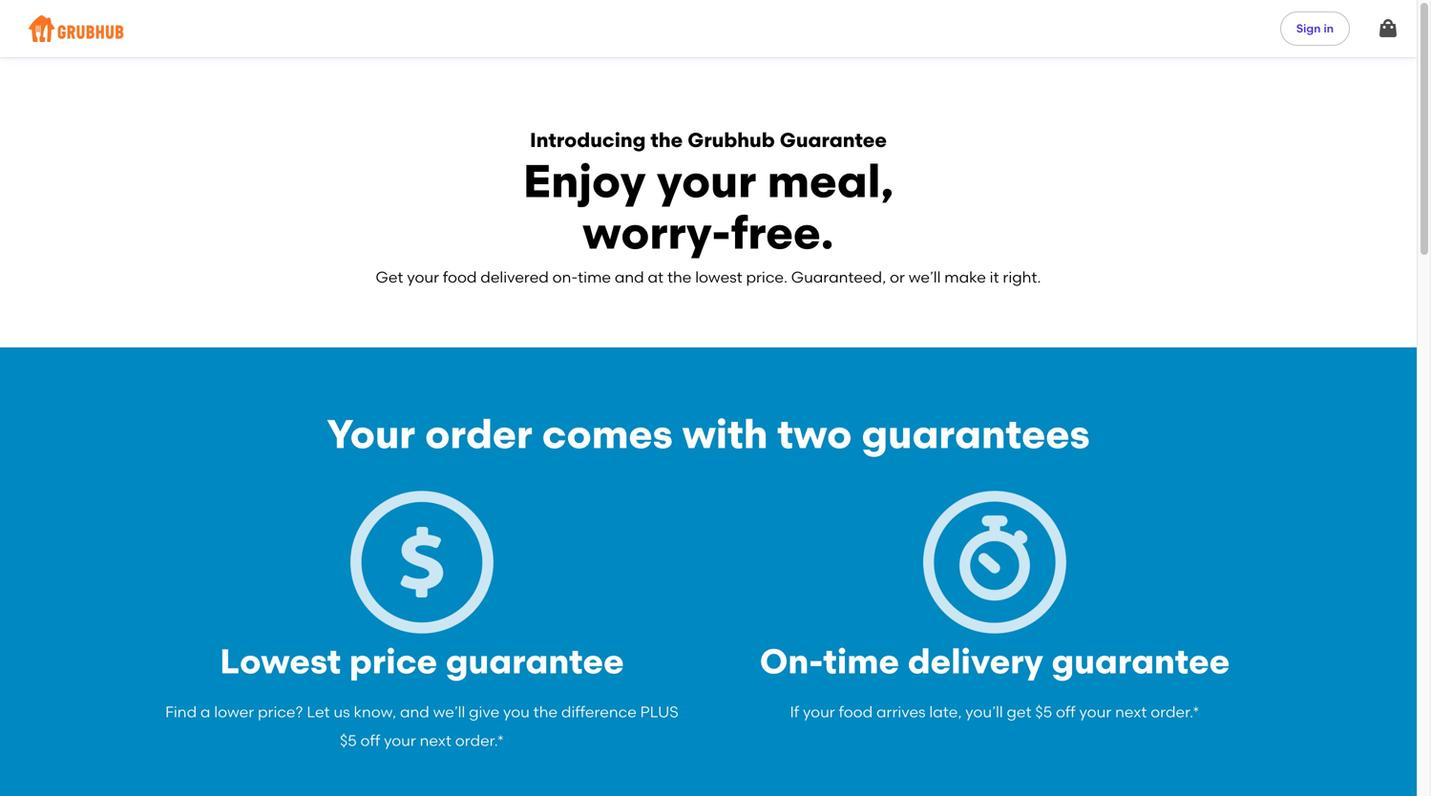 Task type: describe. For each thing, give the bounding box(es) containing it.
on-
[[553, 268, 578, 287]]

delivered
[[481, 268, 549, 287]]

on-
[[760, 641, 824, 682]]

two
[[778, 410, 852, 458]]

time image
[[923, 491, 1067, 634]]

plus
[[640, 703, 679, 722]]

lowest
[[220, 641, 341, 682]]

price.
[[746, 268, 788, 287]]

order.* inside find a lower price? let us know, and we'll give you the difference plus $5 off your next order.*
[[455, 732, 504, 750]]

sign
[[1297, 21, 1321, 35]]

difference
[[561, 703, 637, 722]]

your
[[327, 410, 415, 458]]

1 guarantee from the left
[[446, 641, 624, 682]]

arrives
[[877, 703, 926, 722]]

0 vertical spatial off
[[1056, 703, 1076, 722]]

get
[[1007, 703, 1032, 722]]

food inside introducing the grubhub guarantee enjoy your meal, worry-free. get your food delivered on-time and at the lowest price. guaranteed, or we'll make it right.
[[443, 268, 477, 287]]

if
[[790, 703, 800, 722]]

0 vertical spatial the
[[651, 128, 683, 152]]

we'll inside introducing the grubhub guarantee enjoy your meal, worry-free. get your food delivered on-time and at the lowest price. guaranteed, or we'll make it right.
[[909, 268, 941, 287]]

and inside find a lower price? let us know, and we'll give you the difference plus $5 off your next order.*
[[400, 703, 430, 722]]

lower
[[214, 703, 254, 722]]

your order comes with two guarantees
[[327, 410, 1090, 458]]

introducing the grubhub guarantee enjoy your meal, worry-free. get your food delivered on-time and at the lowest price. guaranteed, or we'll make it right.
[[376, 128, 1041, 287]]

off inside find a lower price? let us know, and we'll give you the difference plus $5 off your next order.*
[[361, 732, 380, 750]]

price?
[[258, 703, 303, 722]]

lowest
[[695, 268, 743, 287]]

dollar sign image
[[350, 491, 494, 634]]

it
[[990, 268, 1000, 287]]

meal,
[[768, 154, 894, 209]]

find
[[165, 703, 197, 722]]

enjoy
[[523, 154, 646, 209]]

give
[[469, 703, 500, 722]]

the inside find a lower price? let us know, and we'll give you the difference plus $5 off your next order.*
[[534, 703, 558, 722]]

us
[[334, 703, 350, 722]]

guaranteed,
[[791, 268, 886, 287]]

$5 inside find a lower price? let us know, and we'll give you the difference plus $5 off your next order.*
[[340, 732, 357, 750]]

you'll
[[966, 703, 1003, 722]]

sign in
[[1297, 21, 1334, 35]]

your inside find a lower price? let us know, and we'll give you the difference plus $5 off your next order.*
[[384, 732, 416, 750]]

guarantees
[[862, 410, 1090, 458]]

at
[[648, 268, 664, 287]]

late,
[[930, 703, 962, 722]]

next inside find a lower price? let us know, and we'll give you the difference plus $5 off your next order.*
[[420, 732, 452, 750]]

1 vertical spatial time
[[824, 641, 900, 682]]



Task type: vqa. For each thing, say whether or not it's contained in the screenshot.
time
yes



Task type: locate. For each thing, give the bounding box(es) containing it.
the right you
[[534, 703, 558, 722]]

1 horizontal spatial time
[[824, 641, 900, 682]]

1 horizontal spatial $5
[[1036, 703, 1053, 722]]

and inside introducing the grubhub guarantee enjoy your meal, worry-free. get your food delivered on-time and at the lowest price. guaranteed, or we'll make it right.
[[615, 268, 644, 287]]

and
[[615, 268, 644, 287], [400, 703, 430, 722]]

0 horizontal spatial we'll
[[433, 703, 465, 722]]

food
[[443, 268, 477, 287], [839, 703, 873, 722]]

find a lower price? let us know, and we'll give you the difference plus $5 off your next order.*
[[165, 703, 679, 750]]

and right know,
[[400, 703, 430, 722]]

we'll inside find a lower price? let us know, and we'll give you the difference plus $5 off your next order.*
[[433, 703, 465, 722]]

0 horizontal spatial next
[[420, 732, 452, 750]]

0 vertical spatial order.*
[[1151, 703, 1200, 722]]

$5
[[1036, 703, 1053, 722], [340, 732, 357, 750]]

introducing
[[530, 128, 646, 152]]

1 horizontal spatial guarantee
[[1052, 641, 1230, 682]]

in
[[1324, 21, 1334, 35]]

right.
[[1003, 268, 1041, 287]]

1 vertical spatial the
[[668, 268, 692, 287]]

free.
[[731, 205, 834, 260]]

off right get
[[1056, 703, 1076, 722]]

time
[[578, 268, 611, 287], [824, 641, 900, 682]]

0 horizontal spatial $5
[[340, 732, 357, 750]]

a
[[200, 703, 211, 722]]

lowest price guarantee
[[220, 641, 624, 682]]

1 horizontal spatial next
[[1116, 703, 1147, 722]]

time inside introducing the grubhub guarantee enjoy your meal, worry-free. get your food delivered on-time and at the lowest price. guaranteed, or we'll make it right.
[[578, 268, 611, 287]]

off down know,
[[361, 732, 380, 750]]

comes
[[542, 410, 673, 458]]

the
[[651, 128, 683, 152], [668, 268, 692, 287], [534, 703, 558, 722]]

1 horizontal spatial food
[[839, 703, 873, 722]]

off
[[1056, 703, 1076, 722], [361, 732, 380, 750]]

1 horizontal spatial off
[[1056, 703, 1076, 722]]

time up arrives
[[824, 641, 900, 682]]

0 vertical spatial we'll
[[909, 268, 941, 287]]

0 horizontal spatial food
[[443, 268, 477, 287]]

guarantee
[[780, 128, 887, 152]]

grubhub
[[688, 128, 775, 152]]

1 vertical spatial $5
[[340, 732, 357, 750]]

2 guarantee from the left
[[1052, 641, 1230, 682]]

time left at
[[578, 268, 611, 287]]

$5 down us
[[340, 732, 357, 750]]

food left arrives
[[839, 703, 873, 722]]

1 vertical spatial we'll
[[433, 703, 465, 722]]

next
[[1116, 703, 1147, 722], [420, 732, 452, 750]]

0 vertical spatial and
[[615, 268, 644, 287]]

get
[[376, 268, 403, 287]]

0 vertical spatial food
[[443, 268, 477, 287]]

0 horizontal spatial and
[[400, 703, 430, 722]]

the right at
[[668, 268, 692, 287]]

1 vertical spatial and
[[400, 703, 430, 722]]

0 horizontal spatial time
[[578, 268, 611, 287]]

1 horizontal spatial order.*
[[1151, 703, 1200, 722]]

make
[[945, 268, 986, 287]]

delivery
[[908, 641, 1044, 682]]

know,
[[354, 703, 396, 722]]

on-time delivery guarantee
[[760, 641, 1230, 682]]

$5 right get
[[1036, 703, 1053, 722]]

we'll
[[909, 268, 941, 287], [433, 703, 465, 722]]

guarantee
[[446, 641, 624, 682], [1052, 641, 1230, 682]]

1 vertical spatial off
[[361, 732, 380, 750]]

your
[[657, 154, 757, 209], [407, 268, 439, 287], [803, 703, 835, 722], [1080, 703, 1112, 722], [384, 732, 416, 750]]

with
[[683, 410, 768, 458]]

0 horizontal spatial order.*
[[455, 732, 504, 750]]

or
[[890, 268, 905, 287]]

let
[[307, 703, 330, 722]]

1 horizontal spatial and
[[615, 268, 644, 287]]

1 vertical spatial order.*
[[455, 732, 504, 750]]

0 vertical spatial next
[[1116, 703, 1147, 722]]

we'll left give
[[433, 703, 465, 722]]

0 vertical spatial $5
[[1036, 703, 1053, 722]]

if your food arrives late, you'll get $5 off your next order.*
[[790, 703, 1200, 722]]

1 vertical spatial next
[[420, 732, 452, 750]]

0 horizontal spatial guarantee
[[446, 641, 624, 682]]

sign in link
[[1281, 11, 1350, 46]]

food left delivered at left
[[443, 268, 477, 287]]

1 vertical spatial food
[[839, 703, 873, 722]]

2 vertical spatial the
[[534, 703, 558, 722]]

worry-
[[583, 205, 731, 260]]

order.*
[[1151, 703, 1200, 722], [455, 732, 504, 750]]

and left at
[[615, 268, 644, 287]]

price
[[349, 641, 438, 682]]

grubhub logo image
[[29, 9, 124, 48]]

the left grubhub on the top
[[651, 128, 683, 152]]

0 horizontal spatial off
[[361, 732, 380, 750]]

order
[[425, 410, 533, 458]]

1 horizontal spatial we'll
[[909, 268, 941, 287]]

you
[[503, 703, 530, 722]]

0 vertical spatial time
[[578, 268, 611, 287]]

we'll right or
[[909, 268, 941, 287]]



